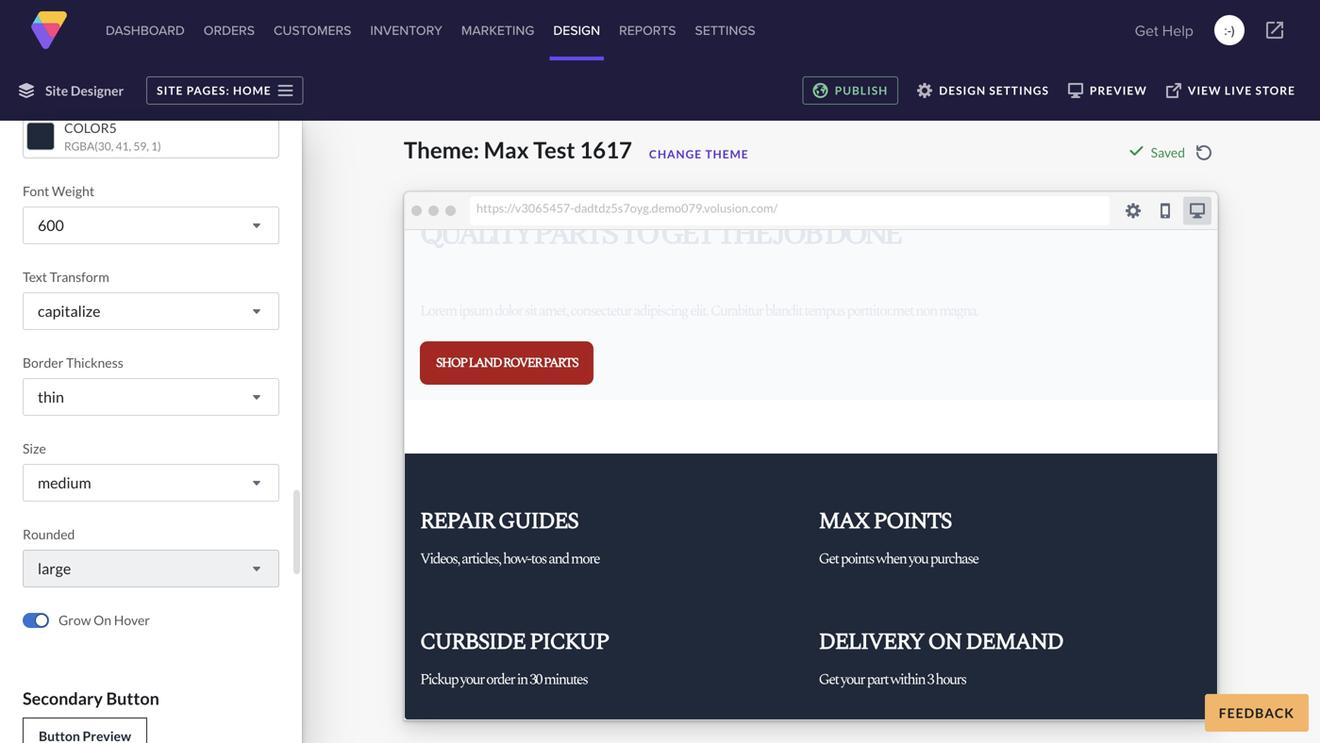Task type: describe. For each thing, give the bounding box(es) containing it.
dashboard link
[[102, 0, 189, 60]]

design settings
[[939, 84, 1049, 97]]

on
[[94, 613, 111, 629]]

help
[[1163, 19, 1194, 41]]

reports
[[619, 21, 676, 40]]

preview
[[1090, 84, 1148, 97]]

get help link
[[1129, 11, 1200, 49]]

1617
[[580, 136, 632, 163]]

live
[[1225, 84, 1253, 97]]

get help
[[1135, 19, 1194, 41]]

store
[[1256, 84, 1296, 97]]

font weight
[[23, 183, 94, 199]]

marketing button
[[458, 0, 538, 60]]

thickness
[[66, 355, 123, 371]]

change
[[649, 147, 702, 161]]

color5 rgba(30, 41, 59, 1)
[[64, 120, 161, 153]]

border thickness
[[23, 355, 123, 371]]

site designer
[[45, 83, 124, 99]]

site for site designer
[[45, 83, 68, 99]]

customers
[[274, 21, 351, 40]]

publish button
[[803, 76, 899, 105]]

design
[[939, 84, 986, 97]]

capitalize button
[[23, 293, 279, 330]]

site for site pages: home
[[157, 84, 183, 97]]

test
[[533, 136, 575, 163]]

marketing
[[461, 21, 535, 40]]

saved
[[1151, 144, 1186, 160]]

:-
[[1225, 21, 1232, 40]]

site pages: home button
[[146, 76, 304, 105]]

view live store
[[1188, 84, 1296, 97]]

grow
[[59, 613, 91, 629]]

feedback button
[[1205, 695, 1309, 732]]

secondary button
[[23, 689, 159, 709]]

customers button
[[270, 0, 355, 60]]

border
[[23, 355, 64, 371]]

button
[[106, 689, 159, 709]]

capitalize
[[38, 302, 101, 320]]

color5
[[64, 120, 117, 136]]

view live store button
[[1157, 76, 1305, 105]]

orders button
[[200, 0, 259, 60]]

feedback
[[1219, 706, 1295, 722]]

preview button
[[1059, 76, 1157, 105]]

theme: max test 1617
[[404, 136, 632, 163]]

font
[[23, 183, 49, 199]]

orders
[[204, 21, 255, 40]]

view
[[1188, 84, 1222, 97]]

text transform
[[23, 269, 109, 285]]

text
[[23, 269, 47, 285]]

home
[[233, 84, 272, 97]]

)
[[1232, 21, 1235, 40]]

:-)
[[1225, 21, 1235, 40]]

max
[[484, 136, 529, 163]]

theme
[[705, 147, 749, 161]]

https://v3065457-
[[477, 201, 575, 215]]



Task type: vqa. For each thing, say whether or not it's contained in the screenshot.
Weight on the left
yes



Task type: locate. For each thing, give the bounding box(es) containing it.
site left pages:
[[157, 84, 183, 97]]

change theme
[[649, 147, 749, 161]]

thin
[[38, 388, 64, 406]]

large button
[[23, 550, 279, 588]]

theme:
[[404, 136, 480, 163]]

saved image
[[1129, 143, 1145, 159]]

volusion-logo link
[[30, 11, 68, 49]]

dashboard image
[[30, 11, 68, 49]]

size
[[23, 441, 46, 457]]

hover
[[114, 613, 150, 629]]

inventory button
[[367, 0, 446, 60]]

transform
[[50, 269, 109, 285]]

site inside button
[[157, 84, 183, 97]]

https://v3065457-dadtdz5s7oyg.demo079.volusion.com/
[[477, 201, 778, 215]]

sidebar element
[[0, 89, 302, 744]]

grow on hover
[[59, 613, 150, 629]]

designer
[[71, 83, 124, 99]]

site pages: home
[[157, 84, 272, 97]]

site left designer
[[45, 83, 68, 99]]

design
[[553, 21, 600, 40]]

0 horizontal spatial site
[[45, 83, 68, 99]]

settings
[[695, 21, 756, 40]]

:-) link
[[1215, 15, 1245, 45]]

reports button
[[615, 0, 680, 60]]

secondary
[[23, 689, 103, 709]]

large
[[38, 560, 71, 578]]

settings
[[989, 84, 1049, 97]]

get
[[1135, 19, 1159, 41]]

design settings button
[[908, 76, 1059, 105]]

1 horizontal spatial site
[[157, 84, 183, 97]]

design button
[[550, 0, 604, 60]]

medium button
[[23, 464, 279, 502]]

pages:
[[187, 84, 230, 97]]

settings button
[[691, 0, 759, 60]]

600 button
[[23, 207, 279, 244]]

publish
[[835, 84, 888, 97]]

site
[[45, 83, 68, 99], [157, 84, 183, 97]]

thin button
[[23, 378, 279, 416]]

dadtdz5s7oyg.demo079.volusion.com/
[[575, 201, 778, 215]]

rounded
[[23, 527, 75, 543]]

inventory
[[370, 21, 443, 40]]

41,
[[116, 139, 131, 153]]

600
[[38, 216, 64, 235]]

1)
[[151, 139, 161, 153]]

weight
[[52, 183, 94, 199]]

medium
[[38, 474, 91, 492]]

59,
[[133, 139, 149, 153]]

dashboard
[[106, 21, 185, 40]]

rgba(30,
[[64, 139, 113, 153]]



